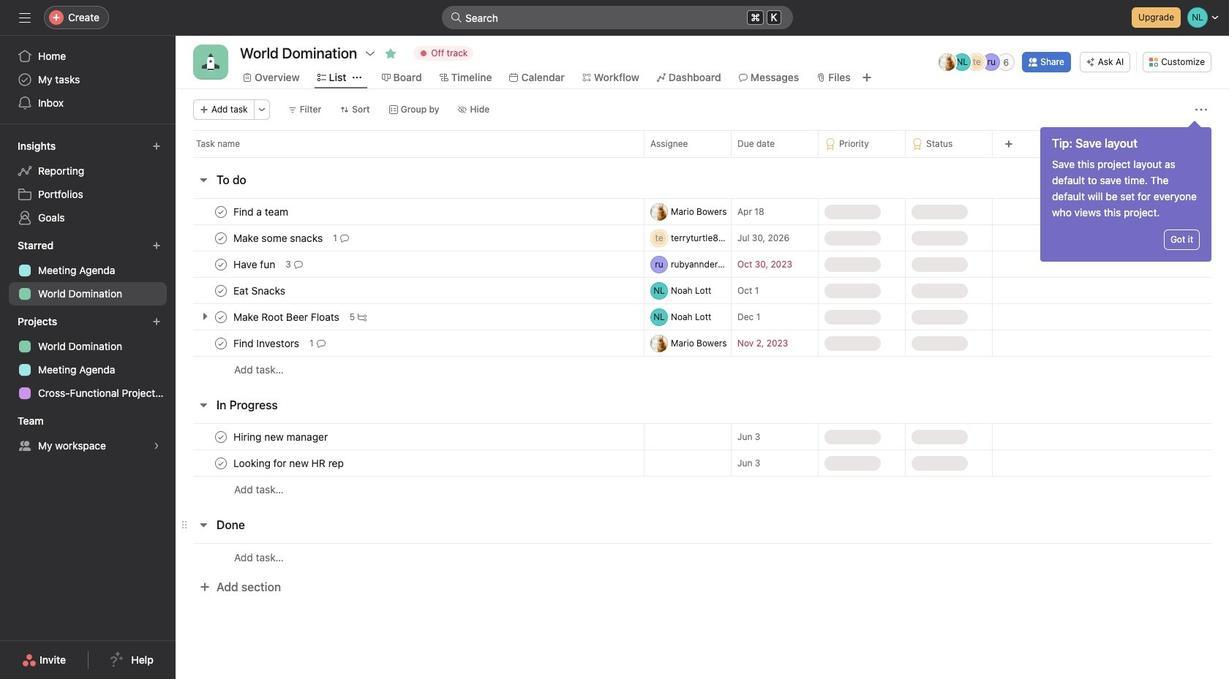 Task type: locate. For each thing, give the bounding box(es) containing it.
mark complete image inside the looking for new hr rep cell
[[212, 455, 230, 472]]

task name text field up "3 comments" icon
[[231, 231, 327, 246]]

add tab image
[[861, 72, 873, 83]]

4 mark complete image from the top
[[212, 455, 230, 472]]

make some snacks cell
[[176, 225, 644, 252]]

task name text field for find a team cell at the top of the page
[[231, 205, 293, 219]]

collapse task list for this group image for mark complete checkbox in hiring new manager cell
[[198, 400, 209, 411]]

header to do tree grid
[[176, 198, 1230, 384]]

mark complete image for mark complete checkbox inside the "find investors" cell
[[212, 335, 230, 352]]

mark complete image inside make root beer floats 'cell'
[[212, 309, 230, 326]]

more actions image
[[257, 105, 266, 114]]

insights element
[[0, 133, 176, 233]]

mark complete image for mark complete option in the left top of the page
[[212, 282, 230, 300]]

task name text field for the looking for new hr rep cell
[[231, 456, 348, 471]]

mark complete image for mark complete checkbox within find a team cell
[[212, 203, 230, 221]]

6 mark complete checkbox from the top
[[212, 429, 230, 446]]

mark complete image for mark complete checkbox within the looking for new hr rep cell
[[212, 455, 230, 472]]

mark complete image for mark complete checkbox in hiring new manager cell
[[212, 429, 230, 446]]

task name text field inside hiring new manager cell
[[231, 430, 332, 445]]

2 collapse task list for this group image from the top
[[198, 400, 209, 411]]

remove from starred image
[[385, 48, 397, 59]]

mark complete image inside make some snacks cell
[[212, 229, 230, 247]]

2 mark complete checkbox from the top
[[212, 229, 230, 247]]

mark complete image
[[212, 256, 230, 273], [212, 282, 230, 300], [212, 309, 230, 326], [212, 455, 230, 472]]

5 mark complete checkbox from the top
[[212, 335, 230, 352]]

0 vertical spatial collapse task list for this group image
[[198, 174, 209, 186]]

2 vertical spatial collapse task list for this group image
[[198, 520, 209, 531]]

5 task name text field from the top
[[231, 456, 348, 471]]

mark complete checkbox for make some snacks cell
[[212, 229, 230, 247]]

2 task name text field from the top
[[231, 257, 280, 272]]

mark complete image for mark complete checkbox inside the make some snacks cell
[[212, 229, 230, 247]]

None field
[[442, 6, 793, 29]]

3 comments image
[[294, 260, 303, 269]]

4 mark complete checkbox from the top
[[212, 309, 230, 326]]

3 collapse task list for this group image from the top
[[198, 520, 209, 531]]

task name text field for have fun cell
[[231, 257, 280, 272]]

Task name text field
[[231, 231, 327, 246], [231, 284, 290, 298], [231, 310, 344, 325]]

hide sidebar image
[[19, 12, 31, 23]]

4 mark complete image from the top
[[212, 429, 230, 446]]

1 collapse task list for this group image from the top
[[198, 174, 209, 186]]

task name text field up 1 comment image
[[231, 310, 344, 325]]

3 task name text field from the top
[[231, 336, 304, 351]]

task name text field inside find a team cell
[[231, 205, 293, 219]]

tab actions image
[[352, 73, 361, 82]]

1 task name text field from the top
[[231, 205, 293, 219]]

3 mark complete image from the top
[[212, 335, 230, 352]]

eat snacks cell
[[176, 277, 644, 304]]

1 vertical spatial collapse task list for this group image
[[198, 400, 209, 411]]

mark complete image for mark complete checkbox within have fun cell
[[212, 256, 230, 273]]

2 vertical spatial task name text field
[[231, 310, 344, 325]]

2 mark complete image from the top
[[212, 229, 230, 247]]

teams element
[[0, 408, 176, 461]]

mark complete checkbox inside hiring new manager cell
[[212, 429, 230, 446]]

mark complete image for mark complete checkbox within the make root beer floats 'cell'
[[212, 309, 230, 326]]

1 mark complete image from the top
[[212, 203, 230, 221]]

7 mark complete checkbox from the top
[[212, 455, 230, 472]]

1 mark complete checkbox from the top
[[212, 203, 230, 221]]

mark complete checkbox inside find a team cell
[[212, 203, 230, 221]]

find a team cell
[[176, 198, 644, 225]]

1 comment image
[[340, 234, 349, 243]]

1 vertical spatial task name text field
[[231, 284, 290, 298]]

collapse task list for this group image for mark complete checkbox within find a team cell
[[198, 174, 209, 186]]

3 task name text field from the top
[[231, 310, 344, 325]]

task name text field inside eat snacks cell
[[231, 284, 290, 298]]

5 subtasks image
[[358, 313, 367, 322]]

mark complete checkbox for find a team cell at the top of the page
[[212, 203, 230, 221]]

more actions image
[[1196, 104, 1208, 116]]

new insights image
[[152, 142, 161, 151]]

mark complete checkbox inside have fun cell
[[212, 256, 230, 273]]

find investors cell
[[176, 330, 644, 357]]

mark complete image inside find a team cell
[[212, 203, 230, 221]]

tooltip
[[1041, 123, 1212, 262]]

mark complete checkbox inside the looking for new hr rep cell
[[212, 455, 230, 472]]

task name text field inside make some snacks cell
[[231, 231, 327, 246]]

3 mark complete image from the top
[[212, 309, 230, 326]]

task name text field inside "find investors" cell
[[231, 336, 304, 351]]

0 vertical spatial task name text field
[[231, 231, 327, 246]]

4 task name text field from the top
[[231, 430, 332, 445]]

mark complete checkbox inside "find investors" cell
[[212, 335, 230, 352]]

see details, my workspace image
[[152, 442, 161, 451]]

mark complete image inside hiring new manager cell
[[212, 429, 230, 446]]

3 mark complete checkbox from the top
[[212, 256, 230, 273]]

task name text field right mark complete option in the left top of the page
[[231, 284, 290, 298]]

have fun cell
[[176, 251, 644, 278]]

task name text field inside have fun cell
[[231, 257, 280, 272]]

make root beer floats cell
[[176, 304, 644, 331]]

new project or portfolio image
[[152, 318, 161, 326]]

mark complete image
[[212, 203, 230, 221], [212, 229, 230, 247], [212, 335, 230, 352], [212, 429, 230, 446]]

2 mark complete image from the top
[[212, 282, 230, 300]]

1 mark complete image from the top
[[212, 256, 230, 273]]

task name text field inside the looking for new hr rep cell
[[231, 456, 348, 471]]

mark complete image inside eat snacks cell
[[212, 282, 230, 300]]

Mark complete checkbox
[[212, 282, 230, 300]]

row
[[176, 130, 1230, 157], [193, 157, 1212, 158], [176, 198, 1230, 225], [176, 225, 1230, 252], [176, 251, 1230, 278], [176, 277, 1230, 304], [176, 304, 1230, 331], [176, 330, 1230, 357], [176, 356, 1230, 384], [176, 424, 1230, 451], [176, 450, 1230, 477], [176, 477, 1230, 504], [176, 544, 1230, 572]]

hiring new manager cell
[[176, 424, 644, 451]]

mark complete checkbox inside make some snacks cell
[[212, 229, 230, 247]]

collapse task list for this group image
[[198, 174, 209, 186], [198, 400, 209, 411], [198, 520, 209, 531]]

mark complete checkbox for the looking for new hr rep cell
[[212, 455, 230, 472]]

show options image
[[365, 48, 376, 59]]

Search tasks, projects, and more text field
[[442, 6, 793, 29]]

Task name text field
[[231, 205, 293, 219], [231, 257, 280, 272], [231, 336, 304, 351], [231, 430, 332, 445], [231, 456, 348, 471]]

mark complete checkbox for hiring new manager cell
[[212, 429, 230, 446]]

prominent image
[[451, 12, 463, 23]]

2 task name text field from the top
[[231, 284, 290, 298]]

Mark complete checkbox
[[212, 203, 230, 221], [212, 229, 230, 247], [212, 256, 230, 273], [212, 309, 230, 326], [212, 335, 230, 352], [212, 429, 230, 446], [212, 455, 230, 472]]

mark complete checkbox for have fun cell
[[212, 256, 230, 273]]

rocket image
[[202, 53, 220, 71]]

1 task name text field from the top
[[231, 231, 327, 246]]



Task type: vqa. For each thing, say whether or not it's contained in the screenshot.
fourth Task name text field
yes



Task type: describe. For each thing, give the bounding box(es) containing it.
task name text field for mark complete checkbox inside the make some snacks cell
[[231, 231, 327, 246]]

mark complete checkbox inside make root beer floats 'cell'
[[212, 309, 230, 326]]

task name text field for hiring new manager cell
[[231, 430, 332, 445]]

task name text field inside make root beer floats 'cell'
[[231, 310, 344, 325]]

task name text field for "find investors" cell
[[231, 336, 304, 351]]

looking for new hr rep cell
[[176, 450, 644, 477]]

header in progress tree grid
[[176, 424, 1230, 504]]

expand subtask list for the task make root beer floats image
[[199, 311, 211, 323]]

1 comment image
[[317, 339, 325, 348]]

task name text field for mark complete option in the left top of the page
[[231, 284, 290, 298]]

global element
[[0, 36, 176, 124]]

mark complete checkbox for "find investors" cell
[[212, 335, 230, 352]]

starred element
[[0, 233, 176, 309]]

add field image
[[1005, 140, 1014, 149]]

projects element
[[0, 309, 176, 408]]

add items to starred image
[[152, 242, 161, 250]]



